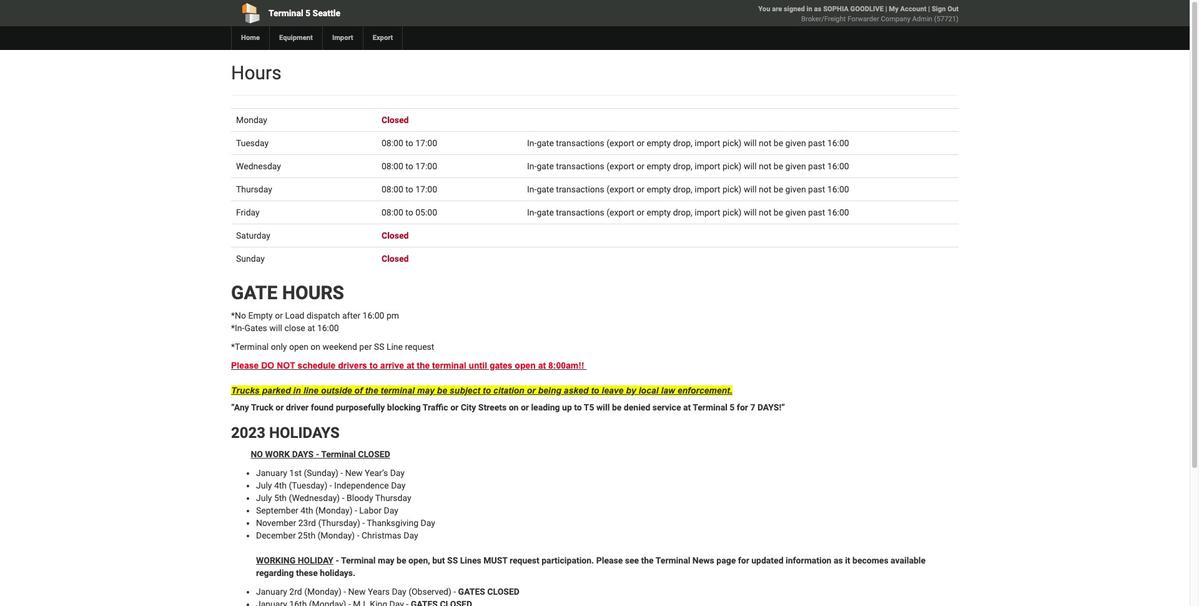 Task type: locate. For each thing, give the bounding box(es) containing it.
not for friday
[[759, 207, 772, 217]]

pick)
[[723, 138, 742, 148], [723, 161, 742, 171], [723, 184, 742, 194], [723, 207, 742, 217]]

terminal left until
[[432, 360, 466, 370]]

the inside - terminal may be open, but ss lines must request participation. please see the terminal news page for updated information as it becomes available regarding these holidays.
[[641, 555, 654, 565]]

2 08:00 from the top
[[382, 161, 403, 171]]

- left bloody
[[342, 493, 345, 503]]

23rd
[[298, 518, 316, 528]]

3 gate from the top
[[537, 184, 554, 194]]

0 vertical spatial 08:00 to 17:00
[[382, 138, 437, 148]]

thursday down wednesday
[[236, 184, 272, 194]]

08:00 for friday
[[382, 207, 403, 217]]

- down the (sunday)
[[330, 480, 332, 490]]

transactions for friday
[[556, 207, 605, 217]]

16:00 for friday
[[828, 207, 849, 217]]

drivers
[[338, 360, 367, 370]]

are
[[772, 5, 782, 13]]

2 not from the top
[[759, 161, 772, 171]]

1 given from the top
[[786, 138, 806, 148]]

at right service
[[683, 402, 691, 412]]

0 vertical spatial open
[[289, 342, 309, 352]]

january down regarding
[[256, 587, 287, 597]]

2 17:00 from the top
[[416, 161, 437, 171]]

1 not from the top
[[759, 138, 772, 148]]

1 (export from the top
[[607, 138, 635, 148]]

thursday up thanksgiving
[[375, 493, 411, 503]]

working holiday
[[256, 555, 334, 565]]

08:00 to 17:00
[[382, 138, 437, 148], [382, 161, 437, 171], [382, 184, 437, 194]]

3 given from the top
[[786, 184, 806, 194]]

being
[[538, 385, 561, 395]]

1 horizontal spatial as
[[834, 555, 843, 565]]

2 vertical spatial the
[[641, 555, 654, 565]]

new inside january 1st (sunday) - new year's day july 4th (tuesday) - independence day july 5th (wednesday) - bloody thursday september 4th (monday) - labor day november 23rd (thursday) - thanksgiving day
[[345, 468, 363, 478]]

1 july from the top
[[256, 480, 272, 490]]

transactions for wednesday
[[556, 161, 605, 171]]

in left line
[[293, 385, 301, 395]]

0 vertical spatial the
[[417, 360, 430, 370]]

equipment
[[279, 34, 313, 42]]

transactions
[[556, 138, 605, 148], [556, 161, 605, 171], [556, 184, 605, 194], [556, 207, 605, 217]]

0 vertical spatial thursday
[[236, 184, 272, 194]]

please
[[231, 360, 259, 370], [596, 555, 623, 565]]

3 closed from the top
[[382, 254, 409, 264]]

gate for thursday
[[537, 184, 554, 194]]

1 in-gate transactions (export or empty drop, import pick) will not be given past 16:00 from the top
[[527, 138, 849, 148]]

(export for wednesday
[[607, 161, 635, 171]]

closed up year's
[[358, 449, 390, 459]]

enforcement.
[[678, 385, 733, 395]]

1 vertical spatial 17:00
[[416, 161, 437, 171]]

1 vertical spatial july
[[256, 493, 272, 503]]

08:00 to 17:00 for thursday
[[382, 184, 437, 194]]

on up schedule
[[311, 342, 321, 352]]

| left sign
[[929, 5, 930, 13]]

1 drop, from the top
[[673, 138, 693, 148]]

day
[[390, 468, 405, 478], [391, 480, 406, 490], [384, 505, 398, 515], [421, 518, 435, 528], [404, 530, 418, 540], [392, 587, 407, 597]]

5th
[[274, 493, 287, 503]]

1 horizontal spatial terminal
[[432, 360, 466, 370]]

4 gate from the top
[[537, 207, 554, 217]]

2 in- from the top
[[527, 161, 537, 171]]

for right page
[[738, 555, 750, 565]]

8:00am!!
[[549, 360, 585, 370]]

4 in-gate transactions (export or empty drop, import pick) will not be given past 16:00 from the top
[[527, 207, 849, 217]]

0 vertical spatial new
[[345, 468, 363, 478]]

bloody
[[347, 493, 373, 503]]

1 horizontal spatial the
[[417, 360, 430, 370]]

2 vertical spatial (monday)
[[304, 587, 342, 597]]

0 horizontal spatial terminal
[[381, 385, 415, 395]]

1 | from the left
[[886, 5, 888, 13]]

1 horizontal spatial on
[[509, 402, 519, 412]]

be
[[774, 138, 784, 148], [774, 161, 784, 171], [774, 184, 784, 194], [774, 207, 784, 217], [437, 385, 447, 395], [612, 402, 622, 412], [397, 555, 406, 565]]

1 pick) from the top
[[723, 138, 742, 148]]

gates
[[458, 587, 485, 597]]

2 given from the top
[[786, 161, 806, 171]]

0 vertical spatial ss
[[374, 342, 385, 352]]

-
[[316, 449, 319, 459], [341, 468, 343, 478], [330, 480, 332, 490], [342, 493, 345, 503], [355, 505, 357, 515], [363, 518, 365, 528], [357, 530, 360, 540], [336, 555, 339, 565], [344, 587, 346, 597], [454, 587, 456, 597]]

3 drop, from the top
[[673, 184, 693, 194]]

| left my
[[886, 5, 888, 13]]

1 horizontal spatial request
[[510, 555, 540, 565]]

2 in-gate transactions (export or empty drop, import pick) will not be given past 16:00 from the top
[[527, 161, 849, 171]]

ss
[[374, 342, 385, 352], [447, 555, 458, 565]]

- right the (sunday)
[[341, 468, 343, 478]]

terminal left news
[[656, 555, 691, 565]]

service
[[653, 402, 681, 412]]

0 vertical spatial request
[[405, 342, 434, 352]]

0 horizontal spatial as
[[814, 5, 822, 13]]

4 empty from the top
[[647, 207, 671, 217]]

local
[[639, 385, 659, 395]]

import for wednesday
[[695, 161, 721, 171]]

empty
[[647, 138, 671, 148], [647, 161, 671, 171], [647, 184, 671, 194], [647, 207, 671, 217]]

0 horizontal spatial 4th
[[274, 480, 287, 490]]

3 import from the top
[[695, 184, 721, 194]]

- inside - terminal may be open, but ss lines must request participation. please see the terminal news page for updated information as it becomes available regarding these holidays.
[[336, 555, 339, 565]]

1 vertical spatial as
[[834, 555, 843, 565]]

0 vertical spatial as
[[814, 5, 822, 13]]

january inside january 1st (sunday) - new year's day july 4th (tuesday) - independence day july 5th (wednesday) - bloody thursday september 4th (monday) - labor day november 23rd (thursday) - thanksgiving day
[[256, 468, 287, 478]]

for inside - terminal may be open, but ss lines must request participation. please see the terminal news page for updated information as it becomes available regarding these holidays.
[[738, 555, 750, 565]]

the right of on the bottom left of the page
[[365, 385, 378, 395]]

in
[[807, 5, 813, 13], [293, 385, 301, 395]]

open down the close
[[289, 342, 309, 352]]

on down 'citation'
[[509, 402, 519, 412]]

will for thursday
[[744, 184, 757, 194]]

5 left the seattle on the left
[[306, 8, 311, 18]]

*no empty or load dispatch after 16:00 pm *in-gates will close at 16:00
[[231, 311, 404, 333]]

january down work
[[256, 468, 287, 478]]

working
[[256, 555, 296, 565]]

terminal 5 seattle link
[[231, 0, 523, 26]]

import link
[[322, 26, 363, 50]]

1 closed from the top
[[382, 115, 409, 125]]

1 vertical spatial 5
[[730, 402, 735, 412]]

2 (export from the top
[[607, 161, 635, 171]]

request up "please do not schedule drivers to arrive at the terminal until gates open at 8:00am!!" at the bottom of the page
[[405, 342, 434, 352]]

1 empty from the top
[[647, 138, 671, 148]]

november
[[256, 518, 296, 528]]

0 horizontal spatial in
[[293, 385, 301, 395]]

pm
[[387, 311, 399, 321]]

past for wednesday
[[809, 161, 826, 171]]

export link
[[363, 26, 403, 50]]

given for tuesday
[[786, 138, 806, 148]]

4 drop, from the top
[[673, 207, 693, 217]]

drop, for wednesday
[[673, 161, 693, 171]]

days
[[292, 449, 314, 459]]

in-gate transactions (export or empty drop, import pick) will not be given past 16:00 for thursday
[[527, 184, 849, 194]]

0 vertical spatial january
[[256, 468, 287, 478]]

1 horizontal spatial thursday
[[375, 493, 411, 503]]

0 vertical spatial closed
[[382, 115, 409, 125]]

1 horizontal spatial 5
[[730, 402, 735, 412]]

day up thanksgiving
[[384, 505, 398, 515]]

import for friday
[[695, 207, 721, 217]]

sign
[[932, 5, 946, 13]]

*terminal only open on weekend per ss line request
[[231, 342, 434, 352]]

1 17:00 from the top
[[416, 138, 437, 148]]

day right years at the bottom left of the page
[[392, 587, 407, 597]]

1 gate from the top
[[537, 138, 554, 148]]

0 vertical spatial in
[[807, 5, 813, 13]]

17:00 for wednesday
[[416, 161, 437, 171]]

1 vertical spatial thursday
[[375, 493, 411, 503]]

please down *terminal
[[231, 360, 259, 370]]

1 horizontal spatial ss
[[447, 555, 458, 565]]

(monday) down (thursday)
[[318, 530, 355, 540]]

0 horizontal spatial on
[[311, 342, 321, 352]]

- up holidays. at bottom left
[[336, 555, 339, 565]]

open
[[289, 342, 309, 352], [515, 360, 536, 370]]

new left years at the bottom left of the page
[[348, 587, 366, 597]]

at right the close
[[308, 323, 315, 333]]

at
[[308, 323, 315, 333], [407, 360, 414, 370], [538, 360, 546, 370], [683, 402, 691, 412]]

4 pick) from the top
[[723, 207, 742, 217]]

4 past from the top
[[809, 207, 826, 217]]

for
[[737, 402, 748, 412], [738, 555, 750, 565]]

1 horizontal spatial closed
[[488, 587, 520, 597]]

empty
[[248, 311, 273, 321]]

friday
[[236, 207, 260, 217]]

0 horizontal spatial open
[[289, 342, 309, 352]]

1 08:00 to 17:00 from the top
[[382, 138, 437, 148]]

in-gate transactions (export or empty drop, import pick) will not be given past 16:00
[[527, 138, 849, 148], [527, 161, 849, 171], [527, 184, 849, 194], [527, 207, 849, 217]]

0 vertical spatial closed
[[358, 449, 390, 459]]

holiday
[[298, 555, 334, 565]]

new
[[345, 468, 363, 478], [348, 587, 366, 597]]

3 17:00 from the top
[[416, 184, 437, 194]]

2 empty from the top
[[647, 161, 671, 171]]

gate
[[537, 138, 554, 148], [537, 161, 554, 171], [537, 184, 554, 194], [537, 207, 554, 217]]

4 transactions from the top
[[556, 207, 605, 217]]

1 vertical spatial ss
[[447, 555, 458, 565]]

terminal up blocking
[[381, 385, 415, 395]]

- left gates on the left bottom of the page
[[454, 587, 456, 597]]

05:00
[[416, 207, 437, 217]]

on
[[311, 342, 321, 352], [509, 402, 519, 412]]

up
[[562, 402, 572, 412]]

(thursday)
[[318, 518, 360, 528]]

import for tuesday
[[695, 138, 721, 148]]

1 in- from the top
[[527, 138, 537, 148]]

(monday) up (thursday)
[[315, 505, 353, 515]]

3 pick) from the top
[[723, 184, 742, 194]]

4 (export from the top
[[607, 207, 635, 217]]

for left 7
[[737, 402, 748, 412]]

2 vertical spatial closed
[[382, 254, 409, 264]]

2023
[[231, 424, 266, 442]]

the up the may on the left of the page
[[417, 360, 430, 370]]

out
[[948, 5, 959, 13]]

in-gate transactions (export or empty drop, import pick) will not be given past 16:00 for tuesday
[[527, 138, 849, 148]]

(monday) for new
[[304, 587, 342, 597]]

open,
[[409, 555, 430, 565]]

line
[[303, 385, 319, 395]]

but
[[432, 555, 445, 565]]

given for wednesday
[[786, 161, 806, 171]]

january for january 2rd (monday) - new years day (observed) - gates closed
[[256, 587, 287, 597]]

2rd
[[289, 587, 302, 597]]

0 vertical spatial 4th
[[274, 480, 287, 490]]

ss right per
[[374, 342, 385, 352]]

4 08:00 from the top
[[382, 207, 403, 217]]

1 vertical spatial on
[[509, 402, 519, 412]]

0 horizontal spatial thursday
[[236, 184, 272, 194]]

signed
[[784, 5, 805, 13]]

december
[[256, 530, 296, 540]]

0 vertical spatial for
[[737, 402, 748, 412]]

4 not from the top
[[759, 207, 772, 217]]

day right thanksgiving
[[421, 518, 435, 528]]

no
[[251, 449, 263, 459]]

2 drop, from the top
[[673, 161, 693, 171]]

pick) for thursday
[[723, 184, 742, 194]]

0 horizontal spatial |
[[886, 5, 888, 13]]

0 vertical spatial on
[[311, 342, 321, 352]]

4 in- from the top
[[527, 207, 537, 217]]

2 january from the top
[[256, 587, 287, 597]]

request right must
[[510, 555, 540, 565]]

1 vertical spatial new
[[348, 587, 366, 597]]

- down bloody
[[355, 505, 357, 515]]

1 january from the top
[[256, 468, 287, 478]]

in right signed
[[807, 5, 813, 13]]

2 vertical spatial 17:00
[[416, 184, 437, 194]]

(observed)
[[409, 587, 452, 597]]

my
[[889, 5, 899, 13]]

july up september
[[256, 480, 272, 490]]

0 horizontal spatial request
[[405, 342, 434, 352]]

1 vertical spatial open
[[515, 360, 536, 370]]

3 (export from the top
[[607, 184, 635, 194]]

in-gate transactions (export or empty drop, import pick) will not be given past 16:00 for wednesday
[[527, 161, 849, 171]]

2 vertical spatial 08:00 to 17:00
[[382, 184, 437, 194]]

ss right but
[[447, 555, 458, 565]]

close
[[285, 323, 305, 333]]

16:00
[[828, 138, 849, 148], [828, 161, 849, 171], [828, 184, 849, 194], [828, 207, 849, 217], [363, 311, 385, 321], [317, 323, 339, 333]]

trucks parked in line outside of the terminal may be subject to citation or being asked to leave by local law enforcement.
[[231, 385, 733, 395]]

1 vertical spatial the
[[365, 385, 378, 395]]

3 not from the top
[[759, 184, 772, 194]]

0 vertical spatial please
[[231, 360, 259, 370]]

you
[[759, 5, 771, 13]]

september
[[256, 505, 299, 515]]

in inside "you are signed in as sophia goodlive | my account | sign out broker/freight forwarder company admin (57721)"
[[807, 5, 813, 13]]

2 | from the left
[[929, 5, 930, 13]]

1 past from the top
[[809, 138, 826, 148]]

3 past from the top
[[809, 184, 826, 194]]

2 past from the top
[[809, 161, 826, 171]]

the
[[417, 360, 430, 370], [365, 385, 378, 395], [641, 555, 654, 565]]

08:00
[[382, 138, 403, 148], [382, 161, 403, 171], [382, 184, 403, 194], [382, 207, 403, 217]]

2 import from the top
[[695, 161, 721, 171]]

3 08:00 to 17:00 from the top
[[382, 184, 437, 194]]

2 transactions from the top
[[556, 161, 605, 171]]

will for tuesday
[[744, 138, 757, 148]]

1 vertical spatial 08:00 to 17:00
[[382, 161, 437, 171]]

08:00 for tuesday
[[382, 138, 403, 148]]

3 in-gate transactions (export or empty drop, import pick) will not be given past 16:00 from the top
[[527, 184, 849, 194]]

1 horizontal spatial 4th
[[301, 505, 313, 515]]

in- for wednesday
[[527, 161, 537, 171]]

0 horizontal spatial 5
[[306, 8, 311, 18]]

3 in- from the top
[[527, 184, 537, 194]]

1 horizontal spatial in
[[807, 5, 813, 13]]

1 vertical spatial closed
[[382, 231, 409, 241]]

please inside - terminal may be open, but ss lines must request participation. please see the terminal news page for updated information as it becomes available regarding these holidays.
[[596, 555, 623, 565]]

at left 8:00am!!
[[538, 360, 546, 370]]

0 vertical spatial 17:00
[[416, 138, 437, 148]]

please left see on the right of page
[[596, 555, 623, 565]]

17:00 for tuesday
[[416, 138, 437, 148]]

open right gates
[[515, 360, 536, 370]]

the right see on the right of page
[[641, 555, 654, 565]]

will for wednesday
[[744, 161, 757, 171]]

after
[[342, 311, 361, 321]]

1 vertical spatial request
[[510, 555, 540, 565]]

to
[[406, 138, 413, 148], [406, 161, 413, 171], [406, 184, 413, 194], [406, 207, 413, 217], [370, 360, 378, 370], [483, 385, 491, 395], [591, 385, 599, 395], [574, 402, 582, 412]]

in-
[[527, 138, 537, 148], [527, 161, 537, 171], [527, 184, 537, 194], [527, 207, 537, 217]]

admin
[[913, 15, 933, 23]]

1 import from the top
[[695, 138, 721, 148]]

new for years
[[348, 587, 366, 597]]

closed
[[382, 115, 409, 125], [382, 231, 409, 241], [382, 254, 409, 264]]

page
[[717, 555, 736, 565]]

0 horizontal spatial the
[[365, 385, 378, 395]]

(monday) down holidays. at bottom left
[[304, 587, 342, 597]]

2 gate from the top
[[537, 161, 554, 171]]

2 closed from the top
[[382, 231, 409, 241]]

1 vertical spatial january
[[256, 587, 287, 597]]

1 vertical spatial for
[[738, 555, 750, 565]]

(monday) inside january 1st (sunday) - new year's day july 4th (tuesday) - independence day july 5th (wednesday) - bloody thursday september 4th (monday) - labor day november 23rd (thursday) - thanksgiving day
[[315, 505, 353, 515]]

3 empty from the top
[[647, 184, 671, 194]]

2 horizontal spatial the
[[641, 555, 654, 565]]

day down thanksgiving
[[404, 530, 418, 540]]

by
[[626, 385, 636, 395]]

thanksgiving
[[367, 518, 419, 528]]

(monday)
[[315, 505, 353, 515], [318, 530, 355, 540], [304, 587, 342, 597]]

july left 5th
[[256, 493, 272, 503]]

2 pick) from the top
[[723, 161, 742, 171]]

past for friday
[[809, 207, 826, 217]]

4th up 5th
[[274, 480, 287, 490]]

1 horizontal spatial |
[[929, 5, 930, 13]]

1 vertical spatial please
[[596, 555, 623, 565]]

1 vertical spatial closed
[[488, 587, 520, 597]]

4 given from the top
[[786, 207, 806, 217]]

as left it
[[834, 555, 843, 565]]

1 transactions from the top
[[556, 138, 605, 148]]

3 08:00 from the top
[[382, 184, 403, 194]]

until
[[469, 360, 487, 370]]

closed right gates on the left bottom of the page
[[488, 587, 520, 597]]

4th up 23rd
[[301, 505, 313, 515]]

3 transactions from the top
[[556, 184, 605, 194]]

1 horizontal spatial please
[[596, 555, 623, 565]]

1 vertical spatial (monday)
[[318, 530, 355, 540]]

1 vertical spatial 4th
[[301, 505, 313, 515]]

new up independence
[[345, 468, 363, 478]]

5 left 7
[[730, 402, 735, 412]]

request inside - terminal may be open, but ss lines must request participation. please see the terminal news page for updated information as it becomes available regarding these holidays.
[[510, 555, 540, 565]]

blocking
[[387, 402, 421, 412]]

2 08:00 to 17:00 from the top
[[382, 161, 437, 171]]

17:00
[[416, 138, 437, 148], [416, 161, 437, 171], [416, 184, 437, 194]]

0 vertical spatial july
[[256, 480, 272, 490]]

4 import from the top
[[695, 207, 721, 217]]

terminal inside terminal 5 seattle link
[[269, 8, 303, 18]]

1 08:00 from the top
[[382, 138, 403, 148]]

0 vertical spatial (monday)
[[315, 505, 353, 515]]

terminal up equipment
[[269, 8, 303, 18]]

as up broker/freight
[[814, 5, 822, 13]]



Task type: describe. For each thing, give the bounding box(es) containing it.
08:00 to 05:00
[[382, 207, 437, 217]]

2023 holidays
[[231, 424, 340, 442]]

home link
[[231, 26, 269, 50]]

- right days
[[316, 449, 319, 459]]

days!"
[[758, 402, 785, 412]]

labor
[[359, 505, 382, 515]]

load
[[285, 311, 305, 321]]

empty for friday
[[647, 207, 671, 217]]

0 vertical spatial terminal
[[432, 360, 466, 370]]

found
[[311, 402, 334, 412]]

hours
[[282, 282, 344, 304]]

wednesday
[[236, 161, 281, 171]]

no work days - terminal closed
[[251, 449, 390, 459]]

available
[[891, 555, 926, 565]]

transactions for thursday
[[556, 184, 605, 194]]

25th
[[298, 530, 316, 540]]

gate for friday
[[537, 207, 554, 217]]

not for tuesday
[[759, 138, 772, 148]]

(tuesday)
[[289, 480, 328, 490]]

drop, for friday
[[673, 207, 693, 217]]

dispatch
[[307, 311, 340, 321]]

(export for thursday
[[607, 184, 635, 194]]

day right year's
[[390, 468, 405, 478]]

goodlive
[[851, 5, 884, 13]]

0 horizontal spatial closed
[[358, 449, 390, 459]]

in- for thursday
[[527, 184, 537, 194]]

given for thursday
[[786, 184, 806, 194]]

january 1st (sunday) - new year's day july 4th (tuesday) - independence day july 5th (wednesday) - bloody thursday september 4th (monday) - labor day november 23rd (thursday) - thanksgiving day
[[256, 468, 435, 528]]

not for thursday
[[759, 184, 772, 194]]

it
[[845, 555, 851, 565]]

thursday inside january 1st (sunday) - new year's day july 4th (tuesday) - independence day july 5th (wednesday) - bloody thursday september 4th (monday) - labor day november 23rd (thursday) - thanksgiving day
[[375, 493, 411, 503]]

not for wednesday
[[759, 161, 772, 171]]

"any truck or driver found purposefully blocking traffic or city streets on or leading up to t5 will be denied service at terminal 5 for 7 days!"
[[231, 402, 785, 412]]

gate hours
[[231, 282, 344, 304]]

pick) for friday
[[723, 207, 742, 217]]

see
[[625, 555, 639, 565]]

request for line
[[405, 342, 434, 352]]

sophia
[[824, 5, 849, 13]]

at right arrive
[[407, 360, 414, 370]]

asked
[[564, 385, 589, 395]]

16:00 for tuesday
[[828, 138, 849, 148]]

16:00 for thursday
[[828, 184, 849, 194]]

line
[[387, 342, 403, 352]]

becomes
[[853, 555, 889, 565]]

in- for tuesday
[[527, 138, 537, 148]]

december 25th (monday) - christmas day
[[256, 530, 418, 540]]

parked
[[262, 385, 291, 395]]

1 vertical spatial in
[[293, 385, 301, 395]]

0 vertical spatial 5
[[306, 8, 311, 18]]

terminal 5 seattle
[[269, 8, 341, 18]]

(sunday)
[[304, 468, 339, 478]]

(export for tuesday
[[607, 138, 635, 148]]

january for january 1st (sunday) - new year's day july 4th (tuesday) - independence day july 5th (wednesday) - bloody thursday september 4th (monday) - labor day november 23rd (thursday) - thanksgiving day
[[256, 468, 287, 478]]

arrive
[[380, 360, 404, 370]]

only
[[271, 342, 287, 352]]

tuesday
[[236, 138, 269, 148]]

0 horizontal spatial please
[[231, 360, 259, 370]]

sunday
[[236, 254, 265, 264]]

in- for friday
[[527, 207, 537, 217]]

16:00 for wednesday
[[828, 161, 849, 171]]

home
[[241, 34, 260, 42]]

terminal down enforcement. at bottom
[[693, 402, 728, 412]]

closed for saturday
[[382, 231, 409, 241]]

- down holidays. at bottom left
[[344, 587, 346, 597]]

seattle
[[313, 8, 341, 18]]

may
[[417, 385, 435, 395]]

0 horizontal spatial ss
[[374, 342, 385, 352]]

pick) for wednesday
[[723, 161, 742, 171]]

be inside - terminal may be open, but ss lines must request participation. please see the terminal news page for updated information as it becomes available regarding these holidays.
[[397, 555, 406, 565]]

empty for thursday
[[647, 184, 671, 194]]

1 horizontal spatial open
[[515, 360, 536, 370]]

gate for tuesday
[[537, 138, 554, 148]]

not
[[277, 360, 295, 370]]

(monday) for christmas
[[318, 530, 355, 540]]

gates
[[490, 360, 513, 370]]

in-gate transactions (export or empty drop, import pick) will not be given past 16:00 for friday
[[527, 207, 849, 217]]

or inside *no empty or load dispatch after 16:00 pm *in-gates will close at 16:00
[[275, 311, 283, 321]]

will for friday
[[744, 207, 757, 217]]

denied
[[624, 402, 651, 412]]

you are signed in as sophia goodlive | my account | sign out broker/freight forwarder company admin (57721)
[[759, 5, 959, 23]]

outside
[[321, 385, 352, 395]]

saturday
[[236, 231, 270, 241]]

news
[[693, 555, 715, 565]]

drop, for thursday
[[673, 184, 693, 194]]

08:00 for wednesday
[[382, 161, 403, 171]]

these
[[296, 568, 318, 578]]

1st
[[289, 468, 302, 478]]

forwarder
[[848, 15, 880, 23]]

broker/freight
[[802, 15, 846, 23]]

at inside *no empty or load dispatch after 16:00 pm *in-gates will close at 16:00
[[308, 323, 315, 333]]

as inside - terminal may be open, but ss lines must request participation. please see the terminal news page for updated information as it becomes available regarding these holidays.
[[834, 555, 843, 565]]

*no
[[231, 311, 246, 321]]

gates
[[245, 323, 267, 333]]

day right independence
[[391, 480, 406, 490]]

schedule
[[298, 360, 336, 370]]

do
[[261, 360, 274, 370]]

request for must
[[510, 555, 540, 565]]

as inside "you are signed in as sophia goodlive | my account | sign out broker/freight forwarder company admin (57721)"
[[814, 5, 822, 13]]

08:00 to 17:00 for tuesday
[[382, 138, 437, 148]]

will inside *no empty or load dispatch after 16:00 pm *in-gates will close at 16:00
[[269, 323, 282, 333]]

year's
[[365, 468, 388, 478]]

driver
[[286, 402, 309, 412]]

given for friday
[[786, 207, 806, 217]]

christmas
[[362, 530, 402, 540]]

(export for friday
[[607, 207, 635, 217]]

08:00 for thursday
[[382, 184, 403, 194]]

terminal up the (sunday)
[[321, 449, 356, 459]]

empty for wednesday
[[647, 161, 671, 171]]

account
[[901, 5, 927, 13]]

closed for monday
[[382, 115, 409, 125]]

drop, for tuesday
[[673, 138, 693, 148]]

past for thursday
[[809, 184, 826, 194]]

sign out link
[[932, 5, 959, 13]]

pick) for tuesday
[[723, 138, 742, 148]]

terminal inside - terminal may be open, but ss lines must request participation. please see the terminal news page for updated information as it becomes available regarding these holidays.
[[656, 555, 691, 565]]

new for year's
[[345, 468, 363, 478]]

leading
[[531, 402, 560, 412]]

past for tuesday
[[809, 138, 826, 148]]

gate for wednesday
[[537, 161, 554, 171]]

17:00 for thursday
[[416, 184, 437, 194]]

- down (thursday)
[[357, 530, 360, 540]]

citation
[[493, 385, 525, 395]]

closed for sunday
[[382, 254, 409, 264]]

1 vertical spatial terminal
[[381, 385, 415, 395]]

- down labor
[[363, 518, 365, 528]]

information
[[786, 555, 832, 565]]

purposefully
[[336, 402, 385, 412]]

city
[[461, 402, 476, 412]]

subject
[[450, 385, 480, 395]]

please do not schedule drivers to arrive at the terminal until gates open at 8:00am!!
[[231, 360, 587, 370]]

my account link
[[889, 5, 927, 13]]

hours
[[231, 62, 282, 84]]

updated
[[752, 555, 784, 565]]

export
[[373, 34, 393, 42]]

equipment link
[[269, 26, 322, 50]]

participation.
[[542, 555, 594, 565]]

trucks
[[231, 385, 260, 395]]

08:00 to 17:00 for wednesday
[[382, 161, 437, 171]]

company
[[881, 15, 911, 23]]

monday
[[236, 115, 267, 125]]

january 2rd (monday) - new years day (observed) - gates closed
[[256, 587, 520, 597]]

terminal may
[[341, 555, 395, 565]]

per
[[359, 342, 372, 352]]

2 july from the top
[[256, 493, 272, 503]]

*in-
[[231, 323, 245, 333]]

import for thursday
[[695, 184, 721, 194]]

empty for tuesday
[[647, 138, 671, 148]]

transactions for tuesday
[[556, 138, 605, 148]]

ss inside - terminal may be open, but ss lines must request participation. please see the terminal news page for updated information as it becomes available regarding these holidays.
[[447, 555, 458, 565]]



Task type: vqa. For each thing, say whether or not it's contained in the screenshot.
"5"
yes



